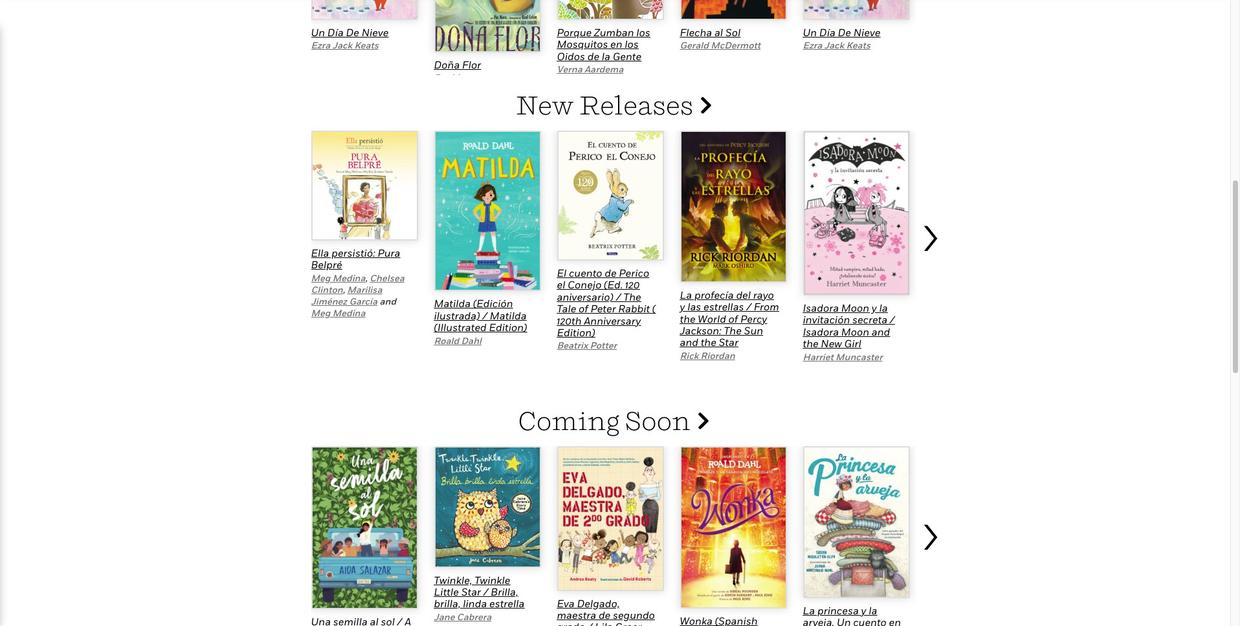 Task type: describe. For each thing, give the bounding box(es) containing it.
pat mora link
[[434, 72, 474, 83]]

(
[[653, 302, 656, 315]]

1 isadora from the top
[[803, 302, 839, 315]]

doña flor link
[[434, 58, 481, 71]]

coming soon
[[519, 405, 696, 436]]

2 nieve from the left
[[854, 26, 881, 39]]

una semilla al sol / a seed in the sun image
[[311, 447, 418, 610]]

0 horizontal spatial matilda
[[434, 297, 471, 310]]

dahl
[[461, 335, 482, 346]]

muncaster
[[836, 351, 883, 362]]

meg medina ,
[[311, 272, 370, 283]]

isadora moon y la invitación secreta / isadora moon and the new girl harriet muncaster
[[803, 302, 895, 362]]

jane
[[434, 612, 455, 623]]

twinkle, twinkle little star / brilla, brilla, linda estrella image
[[434, 447, 541, 568]]

new releases link
[[516, 89, 712, 120]]

› link for new releases
[[920, 195, 946, 391]]

120th
[[557, 314, 582, 327]]

1 día from the left
[[328, 26, 344, 39]]

rayo
[[753, 289, 774, 302]]

un día de nieve image for first un día de nieve link
[[311, 0, 418, 20]]

jane cabrera link
[[434, 612, 492, 623]]

arveja.
[[803, 617, 835, 627]]

un día de nieve image for first un día de nieve link from the right
[[803, 0, 910, 20]]

estrellas
[[704, 301, 744, 314]]

120
[[625, 279, 640, 292]]

la for y
[[680, 289, 692, 302]]

porque zumban los mosquitos en los oidos de la gente image
[[557, 0, 664, 20]]

from
[[754, 301, 779, 314]]

new inside isadora moon y la invitación secreta / isadora moon and the new girl harriet muncaster
[[821, 338, 842, 350]]

of inside el cuento de perico el conejo (ed. 120 aniversario) / the tale of peter rabbit ( 120th anniversary edition) beatrix potter
[[579, 302, 588, 315]]

(illustrated
[[434, 321, 487, 334]]

porque zumban los mosquitos en los oidos de la gente verna aardema
[[557, 26, 651, 74]]

la princesa y la arveja. un cuento e link
[[803, 605, 901, 627]]

el cuento de perico el conejo (ed. 120 aniversario) / the tale of peter rabbit ( 120th anniversary edition) beatrix potter
[[557, 267, 656, 351]]

isadora moon y la invitación secreta / isadora moon and the new girl link
[[803, 302, 895, 350]]

twinkle, twinkle little star / brilla, brilla, linda estrella jane cabrera
[[434, 574, 525, 623]]

2 un día de nieve ezra jack keats from the left
[[803, 26, 881, 51]]

al
[[715, 26, 723, 39]]

matilda (edición ilustrada)  / matilda (illustrated edition) roald dahl
[[434, 297, 527, 346]]

estrella
[[490, 598, 525, 611]]

edition) inside 'matilda (edición ilustrada)  / matilda (illustrated edition) roald dahl'
[[489, 321, 527, 334]]

porque
[[557, 26, 592, 39]]

mosquitos
[[557, 38, 608, 51]]

un inside la princesa y la arveja. un cuento e
[[837, 617, 851, 627]]

maestra
[[557, 609, 597, 622]]

la for la princesa y la arveja. un cuento e
[[869, 605, 878, 618]]

perico
[[619, 267, 650, 280]]

doña flor pat mora
[[434, 58, 481, 83]]

linda
[[463, 598, 487, 611]]

1 moon from the top
[[842, 302, 870, 315]]

aardema
[[585, 63, 624, 74]]

zumban
[[594, 26, 634, 39]]

de inside eva delgado, maestra de segundo grado / lila gree
[[599, 609, 611, 622]]

the inside isadora moon y la invitación secreta / isadora moon and the new girl harriet muncaster
[[803, 338, 819, 350]]

ezra jack keats link for first un día de nieve link from the right
[[803, 40, 871, 51]]

cuento inside la princesa y la arveja. un cuento e
[[854, 617, 887, 627]]

twinkle
[[475, 574, 511, 587]]

segundo
[[613, 609, 655, 622]]

/ inside isadora moon y la invitación secreta / isadora moon and the new girl harriet muncaster
[[890, 314, 895, 327]]

flecha al sol link
[[680, 26, 741, 39]]

1 un día de nieve ezra jack keats from the left
[[311, 26, 389, 51]]

2 ezra from the left
[[803, 40, 823, 51]]

las
[[688, 301, 701, 314]]

twinkle, twinkle little star / brilla, brilla, linda estrella link
[[434, 574, 525, 611]]

and inside marilisa jiménez garcía and meg medina
[[380, 296, 396, 307]]

gerald
[[680, 40, 709, 51]]

garcía
[[349, 296, 378, 307]]

marilisa
[[347, 284, 382, 295]]

los up gente
[[637, 26, 651, 39]]

2 isadora from the top
[[803, 326, 839, 339]]

mora
[[451, 72, 474, 83]]

pat
[[434, 72, 449, 83]]

of inside la profecía del rayo y las estrellas / from the world of percy jackson: the sun and the star rick riordan
[[729, 312, 738, 325]]

y inside la profecía del rayo y las estrellas / from the world of percy jackson: the sun and the star rick riordan
[[680, 301, 685, 314]]

persistió:
[[332, 247, 375, 260]]

meg inside marilisa jiménez garcía and meg medina
[[311, 308, 330, 319]]

1 ezra from the left
[[311, 40, 330, 51]]

1 nieve from the left
[[362, 26, 389, 39]]

(edición
[[473, 297, 513, 310]]

/ inside el cuento de perico el conejo (ed. 120 aniversario) / the tale of peter rabbit ( 120th anniversary edition) beatrix potter
[[616, 291, 621, 304]]

edition) inside el cuento de perico el conejo (ed. 120 aniversario) / the tale of peter rabbit ( 120th anniversary edition) beatrix potter
[[557, 326, 595, 339]]

ella persistió: pura belpré image
[[311, 131, 418, 241]]

1 de from the left
[[346, 26, 359, 39]]

conejo
[[568, 279, 602, 292]]

(ed.
[[604, 279, 623, 292]]

2 un día de nieve link from the left
[[803, 26, 881, 39]]

eva delgado, maestra de segundo grado / lila greer, teacher of the year image
[[557, 447, 664, 592]]

belpré
[[311, 259, 342, 271]]

gerald mcdermott link
[[680, 40, 761, 51]]

matilda (edición ilustrada)  / matilda (illustrated edition) image
[[434, 131, 541, 292]]

roald
[[434, 335, 459, 346]]

/ inside eva delgado, maestra de segundo grado / lila gree
[[588, 621, 593, 627]]

flecha al sol gerald mcdermott
[[680, 26, 761, 51]]

star inside la profecía del rayo y las estrellas / from the world of percy jackson: the sun and the star rick riordan
[[719, 336, 739, 349]]

gente
[[613, 50, 642, 63]]

2 meg medina link from the top
[[311, 308, 366, 319]]

medina inside marilisa jiménez garcía and meg medina
[[333, 308, 366, 319]]

la profecía del rayo y las estrellas / from the world of percy jackson: the sun and the star link
[[680, 289, 779, 349]]

el
[[557, 279, 566, 292]]

marilisa jiménez garcía link
[[311, 284, 382, 307]]

releases
[[579, 89, 694, 120]]

/ inside la profecía del rayo y las estrellas / from the world of percy jackson: the sun and the star rick riordan
[[747, 301, 752, 314]]

1 un día de nieve link from the left
[[311, 26, 389, 39]]

1 meg medina link from the top
[[311, 272, 366, 283]]

1 horizontal spatial the
[[701, 336, 717, 349]]

riordan
[[701, 350, 735, 361]]

harriet
[[803, 351, 834, 362]]

un for first un día de nieve link from the right
[[803, 26, 817, 39]]

eva
[[557, 597, 575, 610]]

verna aardema link
[[557, 63, 624, 74]]

flecha
[[680, 26, 712, 39]]



Task type: vqa. For each thing, say whether or not it's contained in the screenshot.
PETER
yes



Task type: locate. For each thing, give the bounding box(es) containing it.
la inside la princesa y la arveja. un cuento e
[[803, 605, 815, 618]]

1 horizontal spatial ezra jack keats link
[[803, 40, 871, 51]]

/ left from
[[747, 301, 752, 314]]

› link
[[920, 195, 946, 391], [920, 494, 946, 627]]

isadora moon y la invitación secreta / isadora moon and the new girl image
[[803, 131, 910, 296]]

1 horizontal spatial nieve
[[854, 26, 881, 39]]

0 vertical spatial la
[[602, 50, 611, 63]]

y for isadora moon y la invitación secreta / isadora moon and the new girl harriet muncaster
[[872, 302, 877, 315]]

meg down jiménez
[[311, 308, 330, 319]]

y for la princesa y la arveja. un cuento e
[[861, 605, 867, 618]]

la up aardema
[[602, 50, 611, 63]]

1 medina from the top
[[333, 272, 366, 283]]

0 horizontal spatial un
[[311, 26, 325, 39]]

brilla,
[[491, 586, 518, 599]]

percy
[[741, 312, 767, 325]]

the left world
[[680, 312, 696, 325]]

la inside la profecía del rayo y las estrellas / from the world of percy jackson: the sun and the star rick riordan
[[680, 289, 692, 302]]

0 horizontal spatial and
[[380, 296, 396, 307]]

0 horizontal spatial un día de nieve link
[[311, 26, 389, 39]]

1 › link from the top
[[920, 195, 946, 391]]

rick riordan link
[[680, 350, 735, 361]]

new up harriet muncaster link
[[821, 338, 842, 350]]

1 horizontal spatial edition)
[[557, 326, 595, 339]]

0 horizontal spatial día
[[328, 26, 344, 39]]

moon up girl on the bottom right of page
[[842, 302, 870, 315]]

2 ezra jack keats link from the left
[[803, 40, 871, 51]]

2 jack from the left
[[825, 40, 844, 51]]

sol
[[726, 26, 741, 39]]

1 horizontal spatial un día de nieve link
[[803, 26, 881, 39]]

new down verna
[[516, 89, 574, 120]]

los
[[637, 26, 651, 39], [625, 38, 639, 51]]

0 vertical spatial moon
[[842, 302, 870, 315]]

› for coming soon
[[920, 500, 941, 562]]

the inside el cuento de perico el conejo (ed. 120 aniversario) / the tale of peter rabbit ( 120th anniversary edition) beatrix potter
[[624, 291, 642, 304]]

grado
[[557, 621, 585, 627]]

0 horizontal spatial la
[[602, 50, 611, 63]]

y right invitación
[[872, 302, 877, 315]]

de right maestra
[[599, 609, 611, 622]]

and down chelsea
[[380, 296, 396, 307]]

rick
[[680, 350, 699, 361]]

/ inside 'matilda (edición ilustrada)  / matilda (illustrated edition) roald dahl'
[[483, 309, 488, 322]]

jack for first un día de nieve link
[[333, 40, 352, 51]]

medina down marilisa jiménez garcía link
[[333, 308, 366, 319]]

un día de nieve image
[[311, 0, 418, 20], [803, 0, 910, 20]]

0 vertical spatial de
[[588, 50, 600, 63]]

la left the profecía on the top of page
[[680, 289, 692, 302]]

oidos
[[557, 50, 585, 63]]

1 vertical spatial ›
[[920, 500, 941, 562]]

and inside la profecía del rayo y las estrellas / from the world of percy jackson: the sun and the star rick riordan
[[680, 336, 699, 349]]

0 horizontal spatial cuento
[[569, 267, 603, 280]]

de
[[346, 26, 359, 39], [838, 26, 851, 39]]

meg up 'clinton'
[[311, 272, 330, 283]]

la
[[680, 289, 692, 302], [803, 605, 815, 618]]

0 horizontal spatial un día de nieve ezra jack keats
[[311, 26, 389, 51]]

la inside la princesa y la arveja. un cuento e
[[869, 605, 878, 618]]

los right en
[[625, 38, 639, 51]]

0 horizontal spatial ezra jack keats link
[[311, 40, 379, 51]]

chelsea clinton
[[311, 272, 405, 295]]

potter
[[590, 340, 617, 351]]

2 horizontal spatial un
[[837, 617, 851, 627]]

de up verna aardema link on the top of page
[[588, 50, 600, 63]]

la for isadora moon y la invitación secreta / isadora moon and the new girl harriet muncaster
[[880, 302, 888, 315]]

the up rick riordan link
[[701, 336, 717, 349]]

0 horizontal spatial star
[[461, 586, 481, 599]]

little
[[434, 586, 459, 599]]

invitación
[[803, 314, 850, 327]]

1 horizontal spatial star
[[719, 336, 739, 349]]

la up muncaster
[[880, 302, 888, 315]]

/ right ilustrada)
[[483, 309, 488, 322]]

› link for coming soon
[[920, 494, 946, 627]]

brilla,
[[434, 598, 461, 611]]

jackson:
[[680, 324, 722, 337]]

cabrera
[[457, 612, 492, 623]]

the inside la profecía del rayo y las estrellas / from the world of percy jackson: the sun and the star rick riordan
[[724, 324, 742, 337]]

moon up muncaster
[[842, 326, 870, 339]]

0 vertical spatial meg
[[311, 272, 330, 283]]

2 moon from the top
[[842, 326, 870, 339]]

y inside la princesa y la arveja. un cuento e
[[861, 605, 867, 618]]

0 horizontal spatial ,
[[343, 284, 347, 295]]

new
[[516, 89, 574, 120], [821, 338, 842, 350]]

0 horizontal spatial the
[[680, 312, 696, 325]]

0 horizontal spatial de
[[346, 26, 359, 39]]

moon
[[842, 302, 870, 315], [842, 326, 870, 339]]

chelsea
[[370, 272, 405, 283]]

2 vertical spatial la
[[869, 605, 878, 618]]

verna
[[557, 63, 583, 74]]

cuento
[[569, 267, 603, 280], [854, 617, 887, 627]]

1 jack from the left
[[333, 40, 352, 51]]

ezra jack keats link for first un día de nieve link
[[311, 40, 379, 51]]

2 medina from the top
[[333, 308, 366, 319]]

la profecía del rayo y las estrellas / from the world of percy jackson: the sun and the star image
[[680, 131, 787, 283]]

/ left lila
[[588, 621, 593, 627]]

1 horizontal spatial ,
[[366, 272, 368, 283]]

2 un día de nieve image from the left
[[803, 0, 910, 20]]

the
[[624, 291, 642, 304], [724, 324, 742, 337]]

1 horizontal spatial día
[[820, 26, 836, 39]]

1 horizontal spatial matilda
[[490, 309, 527, 322]]

matilda right (illustrated
[[490, 309, 527, 322]]

1 vertical spatial la
[[880, 302, 888, 315]]

1 horizontal spatial keats
[[847, 40, 871, 51]]

meg
[[311, 272, 330, 283], [311, 308, 330, 319]]

matilda (edición ilustrada)  / matilda (illustrated edition) link
[[434, 297, 527, 334]]

1 meg from the top
[[311, 272, 330, 283]]

1 vertical spatial medina
[[333, 308, 366, 319]]

1 vertical spatial meg
[[311, 308, 330, 319]]

el cuento de perico el conejo (ed. 120 aniversario) / the tale of peter rabbit ( 120th anniversary edition) link
[[557, 267, 656, 339]]

star inside twinkle, twinkle little star / brilla, brilla, linda estrella jane cabrera
[[461, 586, 481, 599]]

flecha al sol image
[[680, 0, 787, 20]]

tale
[[557, 302, 576, 315]]

beatrix
[[557, 340, 588, 351]]

ezra
[[311, 40, 330, 51], [803, 40, 823, 51]]

2 horizontal spatial the
[[803, 338, 819, 350]]

doña flor image
[[434, 0, 541, 52]]

1 horizontal spatial la
[[869, 605, 878, 618]]

rabbit
[[619, 302, 650, 315]]

1 horizontal spatial de
[[838, 26, 851, 39]]

0 horizontal spatial un día de nieve image
[[311, 0, 418, 20]]

jack
[[333, 40, 352, 51], [825, 40, 844, 51]]

lila
[[595, 621, 613, 627]]

ella persistió: pura belpré
[[311, 247, 400, 271]]

la right princesa
[[869, 605, 878, 618]]

meg medina link down jiménez
[[311, 308, 366, 319]]

0 vertical spatial medina
[[333, 272, 366, 283]]

meg medina link up 'clinton'
[[311, 272, 366, 283]]

and up rick
[[680, 336, 699, 349]]

jiménez
[[311, 296, 347, 307]]

0 horizontal spatial jack
[[333, 40, 352, 51]]

the up 'harriet'
[[803, 338, 819, 350]]

1 ezra jack keats link from the left
[[311, 40, 379, 51]]

1 horizontal spatial y
[[861, 605, 867, 618]]

2 horizontal spatial and
[[872, 326, 890, 339]]

1 vertical spatial › link
[[920, 494, 946, 627]]

new releases
[[516, 89, 699, 120]]

ella persistió: pura belpré link
[[311, 247, 400, 271]]

jack for first un día de nieve link from the right
[[825, 40, 844, 51]]

0 horizontal spatial the
[[624, 291, 642, 304]]

0 vertical spatial the
[[624, 291, 642, 304]]

2 › link from the top
[[920, 494, 946, 627]]

0 horizontal spatial y
[[680, 301, 685, 314]]

0 vertical spatial › link
[[920, 195, 946, 391]]

0 vertical spatial new
[[516, 89, 574, 120]]

cuento right arveja.
[[854, 617, 887, 627]]

1 horizontal spatial un día de nieve ezra jack keats
[[803, 26, 881, 51]]

1 horizontal spatial of
[[729, 312, 738, 325]]

1 vertical spatial isadora
[[803, 326, 839, 339]]

1 vertical spatial ,
[[343, 284, 347, 295]]

ella
[[311, 247, 329, 260]]

sun
[[744, 324, 763, 337]]

la profecía del rayo y las estrellas / from the world of percy jackson: the sun and the star rick riordan
[[680, 289, 779, 361]]

the right (ed.
[[624, 291, 642, 304]]

› for new releases
[[920, 201, 941, 263]]

of right tale
[[579, 302, 588, 315]]

the left sun
[[724, 324, 742, 337]]

, up marilisa
[[366, 272, 368, 283]]

,
[[366, 272, 368, 283], [343, 284, 347, 295]]

marilisa jiménez garcía and meg medina
[[311, 284, 396, 319]]

world
[[698, 312, 726, 325]]

1 horizontal spatial the
[[724, 324, 742, 337]]

porque zumban los mosquitos en los oidos de la gente link
[[557, 26, 651, 63]]

2 vertical spatial de
[[599, 609, 611, 622]]

/ left 120 in the right of the page
[[616, 291, 621, 304]]

1 vertical spatial la
[[803, 605, 815, 618]]

la left princesa
[[803, 605, 815, 618]]

1 › from the top
[[920, 201, 941, 263]]

/ left brilla,
[[484, 586, 489, 599]]

edition) up beatrix at the bottom of the page
[[557, 326, 595, 339]]

1 un día de nieve image from the left
[[311, 0, 418, 20]]

1 horizontal spatial cuento
[[854, 617, 887, 627]]

la for arveja.
[[803, 605, 815, 618]]

2 keats from the left
[[847, 40, 871, 51]]

0 horizontal spatial edition)
[[489, 321, 527, 334]]

beatrix potter link
[[557, 340, 617, 351]]

medina up marilisa jiménez garcía link
[[333, 272, 366, 283]]

de inside el cuento de perico el conejo (ed. 120 aniversario) / the tale of peter rabbit ( 120th anniversary edition) beatrix potter
[[605, 267, 617, 280]]

clinton
[[311, 284, 343, 295]]

0 horizontal spatial of
[[579, 302, 588, 315]]

flor
[[462, 58, 481, 71]]

, down meg medina ,
[[343, 284, 347, 295]]

1 vertical spatial new
[[821, 338, 842, 350]]

la inside porque zumban los mosquitos en los oidos de la gente verna aardema
[[602, 50, 611, 63]]

1 horizontal spatial la
[[803, 605, 815, 618]]

0 vertical spatial ›
[[920, 201, 941, 263]]

0 vertical spatial star
[[719, 336, 739, 349]]

1 horizontal spatial un
[[803, 26, 817, 39]]

2 día from the left
[[820, 26, 836, 39]]

un día de nieve ezra jack keats
[[311, 26, 389, 51], [803, 26, 881, 51]]

la princesa y la arveja. un cuento en perú / la princesa and the pea image
[[803, 447, 910, 599]]

un for first un día de nieve link
[[311, 26, 325, 39]]

y right princesa
[[861, 605, 867, 618]]

1 horizontal spatial ezra
[[803, 40, 823, 51]]

/ inside twinkle, twinkle little star / brilla, brilla, linda estrella jane cabrera
[[484, 586, 489, 599]]

0 vertical spatial meg medina link
[[311, 272, 366, 283]]

0 vertical spatial la
[[680, 289, 692, 302]]

0 horizontal spatial ezra
[[311, 40, 330, 51]]

1 horizontal spatial new
[[821, 338, 842, 350]]

chelsea clinton link
[[311, 272, 405, 295]]

1 vertical spatial star
[[461, 586, 481, 599]]

ezra jack keats link
[[311, 40, 379, 51], [803, 40, 871, 51]]

1 keats from the left
[[355, 40, 379, 51]]

eva delgado, maestra de segundo grado / lila gree link
[[557, 597, 655, 627]]

/ right secreta
[[890, 314, 895, 327]]

1 vertical spatial cuento
[[854, 617, 887, 627]]

the
[[680, 312, 696, 325], [701, 336, 717, 349], [803, 338, 819, 350]]

1 vertical spatial moon
[[842, 326, 870, 339]]

2 horizontal spatial y
[[872, 302, 877, 315]]

edition) down the (edición on the top of page
[[489, 321, 527, 334]]

roald dahl link
[[434, 335, 482, 346]]

1 vertical spatial de
[[605, 267, 617, 280]]

0 horizontal spatial la
[[680, 289, 692, 302]]

coming soon link
[[519, 405, 709, 436]]

of
[[579, 302, 588, 315], [729, 312, 738, 325]]

cuento inside el cuento de perico el conejo (ed. 120 aniversario) / the tale of peter rabbit ( 120th anniversary edition) beatrix potter
[[569, 267, 603, 280]]

0 vertical spatial cuento
[[569, 267, 603, 280]]

1 horizontal spatial and
[[680, 336, 699, 349]]

2 › from the top
[[920, 500, 941, 562]]

la inside isadora moon y la invitación secreta / isadora moon and the new girl harriet muncaster
[[880, 302, 888, 315]]

la princesa y la arveja. un cuento e
[[803, 605, 901, 627]]

de inside porque zumban los mosquitos en los oidos de la gente verna aardema
[[588, 50, 600, 63]]

en
[[611, 38, 623, 51]]

and right girl on the bottom right of page
[[872, 326, 890, 339]]

matilda up (illustrated
[[434, 297, 471, 310]]

2 meg from the top
[[311, 308, 330, 319]]

anniversary
[[584, 314, 641, 327]]

twinkle,
[[434, 574, 472, 587]]

matilda
[[434, 297, 471, 310], [490, 309, 527, 322]]

soon
[[625, 405, 691, 436]]

1 vertical spatial the
[[724, 324, 742, 337]]

harriet muncaster link
[[803, 351, 883, 362]]

2 horizontal spatial la
[[880, 302, 888, 315]]

of left percy
[[729, 312, 738, 325]]

wonka (spanish edition) image
[[680, 447, 787, 609]]

ilustrada)
[[434, 309, 480, 322]]

1 vertical spatial meg medina link
[[311, 308, 366, 319]]

isadora
[[803, 302, 839, 315], [803, 326, 839, 339]]

and
[[380, 296, 396, 307], [872, 326, 890, 339], [680, 336, 699, 349]]

cuento up aniversario)
[[569, 267, 603, 280]]

0 horizontal spatial new
[[516, 89, 574, 120]]

0 horizontal spatial nieve
[[362, 26, 389, 39]]

y inside isadora moon y la invitación secreta / isadora moon and the new girl harriet muncaster
[[872, 302, 877, 315]]

1 horizontal spatial jack
[[825, 40, 844, 51]]

1 horizontal spatial un día de nieve image
[[803, 0, 910, 20]]

profecía
[[695, 289, 734, 302]]

0 horizontal spatial keats
[[355, 40, 379, 51]]

y left las
[[680, 301, 685, 314]]

and inside isadora moon y la invitación secreta / isadora moon and the new girl harriet muncaster
[[872, 326, 890, 339]]

0 vertical spatial isadora
[[803, 302, 839, 315]]

princesa
[[818, 605, 859, 618]]

2 de from the left
[[838, 26, 851, 39]]

0 vertical spatial ,
[[366, 272, 368, 283]]

secreta
[[853, 314, 888, 327]]

de
[[588, 50, 600, 63], [605, 267, 617, 280], [599, 609, 611, 622]]

mcdermott
[[711, 40, 761, 51]]

el cuento de perico el conejo (ed. 120 aniversario) / the tale of peter rabbit ( 120th anniversary edition) image
[[557, 131, 664, 261]]

de left perico at the top of the page
[[605, 267, 617, 280]]



